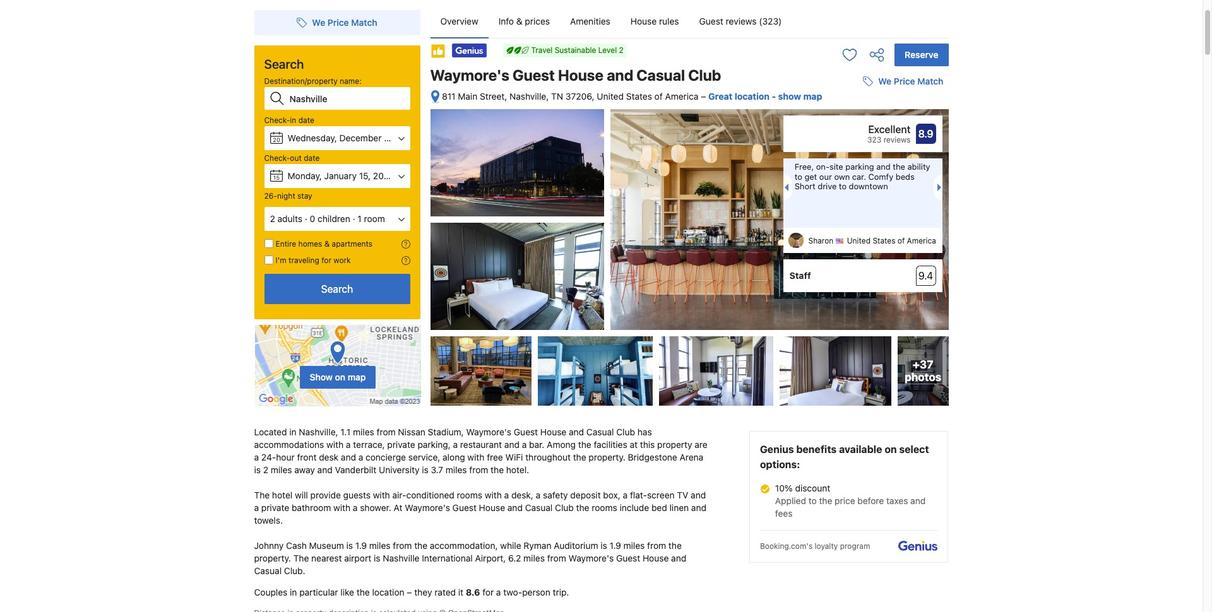 Task type: vqa. For each thing, say whether or not it's contained in the screenshot.
7 CHECKBOX 7
no



Task type: describe. For each thing, give the bounding box(es) containing it.
work
[[334, 256, 351, 265]]

reserve button
[[895, 44, 948, 66]]

323
[[867, 135, 881, 145]]

entire homes & apartments
[[276, 239, 372, 249]]

0 horizontal spatial property.
[[254, 553, 291, 564]]

the down deposit
[[576, 503, 589, 513]]

accommodations
[[254, 439, 324, 450]]

search inside search button
[[321, 283, 353, 295]]

811
[[442, 91, 455, 102]]

2 horizontal spatial to
[[839, 181, 847, 191]]

with up shower.
[[373, 490, 390, 501]]

is up 'airport'
[[346, 540, 353, 551]]

a left bar.
[[522, 439, 527, 450]]

overview
[[440, 16, 478, 27]]

0 vertical spatial the
[[254, 490, 270, 501]]

scored 9.4 element
[[916, 266, 936, 286]]

the down 'free'
[[491, 465, 504, 475]]

include
[[620, 503, 649, 513]]

prices
[[525, 16, 550, 27]]

beds
[[896, 172, 915, 182]]

the down "among"
[[573, 452, 586, 463]]

night
[[277, 191, 295, 201]]

restaurant
[[460, 439, 502, 450]]

with left desk,
[[485, 490, 502, 501]]

box,
[[603, 490, 620, 501]]

1 horizontal spatial we
[[878, 76, 891, 87]]

monday, january 15, 2024
[[288, 170, 394, 181]]

this
[[640, 439, 655, 450]]

nearest
[[311, 553, 342, 564]]

search section
[[249, 0, 425, 407]]

in for couples
[[290, 587, 297, 598]]

sustainable
[[555, 45, 596, 55]]

rated excellent element
[[789, 122, 911, 137]]

booking.com's
[[760, 542, 813, 551]]

miles down the along
[[446, 465, 467, 475]]

has
[[637, 427, 652, 438]]

stadium,
[[428, 427, 464, 438]]

1 horizontal spatial match
[[917, 76, 943, 87]]

is left "3.7"
[[422, 465, 428, 475]]

1.1
[[340, 427, 351, 438]]

6.2
[[508, 553, 521, 564]]

a up vanderbilt
[[358, 452, 363, 463]]

bridgestone
[[628, 452, 677, 463]]

0 vertical spatial of
[[654, 91, 663, 102]]

1 vertical spatial of
[[898, 236, 905, 246]]

screen
[[647, 490, 675, 501]]

waymore's down auditorium
[[568, 553, 614, 564]]

bar.
[[529, 439, 544, 450]]

and up wifi
[[504, 439, 519, 450]]

get
[[804, 172, 817, 182]]

0 horizontal spatial united
[[597, 91, 624, 102]]

2024
[[373, 170, 394, 181]]

and right linen at the bottom of the page
[[691, 503, 706, 513]]

desk
[[319, 452, 338, 463]]

service,
[[408, 452, 440, 463]]

10%
[[775, 483, 793, 494]]

is down located
[[254, 465, 261, 475]]

a left 24-
[[254, 452, 259, 463]]

(323)
[[759, 16, 782, 27]]

show
[[310, 372, 333, 382]]

casual up facilities
[[586, 427, 614, 438]]

house up "among"
[[540, 427, 566, 438]]

nashville
[[383, 553, 419, 564]]

on inside search "section"
[[335, 372, 345, 382]]

rules
[[659, 16, 679, 27]]

2023
[[399, 133, 421, 143]]

room
[[364, 213, 385, 224]]

auditorium
[[554, 540, 598, 551]]

ability
[[907, 162, 930, 172]]

20,
[[384, 133, 397, 143]]

photos
[[904, 371, 941, 384]]

excellent
[[868, 124, 911, 135]]

on inside genius benefits available on select options:
[[885, 444, 897, 455]]

program
[[840, 542, 870, 551]]

1 vertical spatial for
[[482, 587, 494, 598]]

the down linen at the bottom of the page
[[668, 540, 682, 551]]

casual up 811 main street, nashville, tn 37206, united states of america – great location - show map
[[636, 66, 685, 84]]

house left the rules
[[631, 16, 657, 27]]

before
[[857, 496, 884, 506]]

fees
[[775, 508, 792, 519]]

on-
[[816, 162, 829, 172]]

1 vertical spatial private
[[261, 503, 289, 513]]

cash
[[286, 540, 307, 551]]

and down linen at the bottom of the page
[[671, 553, 686, 564]]

next image
[[937, 184, 945, 191]]

match inside search "section"
[[351, 17, 377, 28]]

destination/property
[[264, 76, 338, 86]]

couples in particular like the location – they rated it 8.6 for a two-person trip.
[[254, 587, 569, 598]]

check- for in
[[264, 116, 290, 125]]

sharon
[[808, 236, 833, 246]]

reviews inside excellent 323 reviews
[[884, 135, 911, 145]]

a right desk,
[[536, 490, 541, 501]]

+37 photos
[[904, 358, 941, 384]]

info & prices
[[499, 16, 550, 27]]

house rules link
[[620, 5, 689, 38]]

away
[[294, 465, 315, 475]]

property
[[657, 439, 692, 450]]

0 horizontal spatial america
[[665, 91, 698, 102]]

will
[[295, 490, 308, 501]]

with up the desk
[[326, 439, 343, 450]]

from down 'free'
[[469, 465, 488, 475]]

in for located
[[289, 427, 296, 438]]

2 adults · 0 children · 1 room button
[[264, 207, 410, 231]]

waymore's up the restaurant
[[466, 427, 511, 438]]

3.7
[[431, 465, 443, 475]]

miles down ryman
[[523, 553, 545, 564]]

amenities
[[570, 16, 610, 27]]

drive
[[818, 181, 837, 191]]

site
[[829, 162, 843, 172]]

guest down travel in the top left of the page
[[513, 66, 555, 84]]

two-
[[503, 587, 522, 598]]

0 vertical spatial club
[[688, 66, 721, 84]]

couples
[[254, 587, 287, 598]]

miles up terrace,
[[353, 427, 374, 438]]

tv
[[677, 490, 688, 501]]

a down guests
[[353, 503, 358, 513]]

traveling
[[289, 256, 319, 265]]

miles down include
[[623, 540, 645, 551]]

1 horizontal spatial america
[[907, 236, 936, 246]]

0 vertical spatial states
[[626, 91, 652, 102]]

1 horizontal spatial nashville,
[[509, 91, 549, 102]]

guest up bar.
[[514, 427, 538, 438]]

level
[[598, 45, 617, 55]]

options:
[[760, 459, 800, 470]]

is right 'airport'
[[374, 553, 380, 564]]

2 inside dropdown button
[[270, 213, 275, 224]]

to inside 10% discount applied to the price before taxes and fees
[[808, 496, 817, 506]]

desk,
[[511, 490, 533, 501]]

among
[[547, 439, 576, 450]]

and right tv
[[691, 490, 706, 501]]

guest down conditioned
[[452, 503, 477, 513]]

a down "1.1"
[[346, 439, 351, 450]]

10% discount applied to the price before taxes and fees
[[775, 483, 926, 519]]

ryman
[[524, 540, 551, 551]]

check-out date
[[264, 153, 320, 163]]

+37 photos link
[[897, 337, 948, 406]]

from up the nashville
[[393, 540, 412, 551]]

united states of america
[[847, 236, 936, 246]]

0 horizontal spatial rooms
[[457, 490, 482, 501]]

travel sustainable level 2
[[531, 45, 624, 55]]

air-
[[392, 490, 406, 501]]

check- for out
[[264, 153, 290, 163]]

and up "among"
[[569, 427, 584, 438]]

1 vertical spatial rooms
[[592, 503, 617, 513]]

the inside free, on-site parking and the ability to get our own car.  comfy beds short drive to downtown
[[893, 162, 905, 172]]

valign  initial image
[[430, 44, 445, 59]]

while
[[500, 540, 521, 551]]



Task type: locate. For each thing, give the bounding box(es) containing it.
1 horizontal spatial the
[[293, 553, 309, 564]]

1 check- from the top
[[264, 116, 290, 125]]

1 · from the left
[[305, 213, 307, 224]]

1 horizontal spatial of
[[898, 236, 905, 246]]

in inside search "section"
[[290, 116, 296, 125]]

2 left adults
[[270, 213, 275, 224]]

are
[[695, 439, 707, 450]]

with down guests
[[333, 503, 350, 513]]

0 vertical spatial search
[[264, 57, 304, 71]]

1 horizontal spatial &
[[516, 16, 522, 27]]

out
[[290, 153, 302, 163]]

wednesday,
[[288, 133, 337, 143]]

1 horizontal spatial rooms
[[592, 503, 617, 513]]

· left 1
[[353, 213, 355, 224]]

0 vertical spatial on
[[335, 372, 345, 382]]

guest
[[699, 16, 723, 27], [513, 66, 555, 84], [514, 427, 538, 438], [452, 503, 477, 513], [616, 553, 640, 564]]

0 horizontal spatial location
[[372, 587, 404, 598]]

from down bed
[[647, 540, 666, 551]]

1.9 right auditorium
[[610, 540, 621, 551]]

taxes
[[886, 496, 908, 506]]

club up great
[[688, 66, 721, 84]]

– left the they
[[407, 587, 412, 598]]

0 horizontal spatial price
[[328, 17, 349, 28]]

1 horizontal spatial to
[[808, 496, 817, 506]]

in up wednesday,
[[290, 116, 296, 125]]

on left select at the bottom right of page
[[885, 444, 897, 455]]

and inside free, on-site parking and the ability to get our own car.  comfy beds short drive to downtown
[[876, 162, 891, 172]]

free,
[[795, 162, 814, 172]]

a up towels. on the bottom left of the page
[[254, 503, 259, 513]]

to down discount
[[808, 496, 817, 506]]

match up name:
[[351, 17, 377, 28]]

1 horizontal spatial –
[[701, 91, 706, 102]]

our
[[819, 172, 832, 182]]

nashville, left tn
[[509, 91, 549, 102]]

check-in date
[[264, 116, 314, 125]]

we
[[312, 17, 325, 28], [878, 76, 891, 87]]

the left hotel
[[254, 490, 270, 501]]

0 horizontal spatial 1.9
[[355, 540, 367, 551]]

i'm
[[276, 256, 286, 265]]

0 horizontal spatial –
[[407, 587, 412, 598]]

the down discount
[[819, 496, 832, 506]]

entire
[[276, 239, 296, 249]]

and down desk,
[[507, 503, 523, 513]]

1 vertical spatial reviews
[[884, 135, 911, 145]]

0 vertical spatial we
[[312, 17, 325, 28]]

downtown
[[849, 181, 888, 191]]

the
[[893, 162, 905, 172], [578, 439, 591, 450], [573, 452, 586, 463], [491, 465, 504, 475], [819, 496, 832, 506], [576, 503, 589, 513], [414, 540, 427, 551], [668, 540, 682, 551], [357, 587, 370, 598]]

1.9
[[355, 540, 367, 551], [610, 540, 621, 551]]

property. down facilities
[[589, 452, 625, 463]]

parking,
[[418, 439, 451, 450]]

united right the sharon
[[847, 236, 871, 246]]

2 right level
[[619, 45, 624, 55]]

0 vertical spatial match
[[351, 17, 377, 28]]

rooms down box,
[[592, 503, 617, 513]]

the up the nashville
[[414, 540, 427, 551]]

1 horizontal spatial location
[[735, 91, 770, 102]]

0 vertical spatial we price match
[[312, 17, 377, 28]]

previous image
[[781, 184, 788, 191]]

waymore's up "main"
[[430, 66, 509, 84]]

we price match inside search "section"
[[312, 17, 377, 28]]

date up wednesday,
[[298, 116, 314, 125]]

linen
[[669, 503, 689, 513]]

guest down include
[[616, 553, 640, 564]]

and down the desk
[[317, 465, 332, 475]]

reserve
[[905, 49, 938, 60]]

check- up 20
[[264, 116, 290, 125]]

nashville, left "1.1"
[[299, 427, 338, 438]]

0 horizontal spatial to
[[795, 172, 802, 182]]

miles down the hour
[[271, 465, 292, 475]]

amenities link
[[560, 5, 620, 38]]

we up destination/property name: at top
[[312, 17, 325, 28]]

states right 37206,
[[626, 91, 652, 102]]

1 vertical spatial america
[[907, 236, 936, 246]]

2 · from the left
[[353, 213, 355, 224]]

0 horizontal spatial search
[[264, 57, 304, 71]]

located
[[254, 427, 287, 438]]

0 horizontal spatial club
[[555, 503, 574, 513]]

0 vertical spatial rooms
[[457, 490, 482, 501]]

0 horizontal spatial for
[[321, 256, 331, 265]]

states down 'downtown'
[[873, 236, 895, 246]]

the inside 10% discount applied to the price before taxes and fees
[[819, 496, 832, 506]]

nissan
[[398, 427, 425, 438]]

and
[[607, 66, 633, 84], [876, 162, 891, 172], [569, 427, 584, 438], [504, 439, 519, 450], [341, 452, 356, 463], [317, 465, 332, 475], [691, 490, 706, 501], [910, 496, 926, 506], [507, 503, 523, 513], [691, 503, 706, 513], [671, 553, 686, 564]]

0 vertical spatial property.
[[589, 452, 625, 463]]

1 vertical spatial price
[[894, 76, 915, 87]]

name:
[[340, 76, 362, 86]]

nashville,
[[509, 91, 549, 102], [299, 427, 338, 438]]

price down reserve button
[[894, 76, 915, 87]]

casual up couples
[[254, 566, 282, 576]]

2 1.9 from the left
[[610, 540, 621, 551]]

1 vertical spatial &
[[324, 239, 330, 249]]

available
[[839, 444, 882, 455]]

0 horizontal spatial private
[[261, 503, 289, 513]]

2 vertical spatial 2
[[263, 465, 268, 475]]

0 vertical spatial united
[[597, 91, 624, 102]]

2 horizontal spatial 2
[[619, 45, 624, 55]]

map inside search "section"
[[348, 372, 366, 382]]

location left - at top right
[[735, 91, 770, 102]]

miles up the nashville
[[369, 540, 391, 551]]

1 horizontal spatial reviews
[[884, 135, 911, 145]]

for left work at the top
[[321, 256, 331, 265]]

waymore's down conditioned
[[405, 503, 450, 513]]

flat-
[[630, 490, 647, 501]]

0 horizontal spatial we
[[312, 17, 325, 28]]

is right auditorium
[[601, 540, 607, 551]]

0 horizontal spatial 2
[[263, 465, 268, 475]]

match down reserve button
[[917, 76, 943, 87]]

at
[[394, 503, 402, 513]]

1 vertical spatial states
[[873, 236, 895, 246]]

a left two-
[[496, 587, 501, 598]]

travel
[[531, 45, 553, 55]]

price up name:
[[328, 17, 349, 28]]

1 horizontal spatial map
[[803, 91, 822, 102]]

price inside search "section"
[[328, 17, 349, 28]]

1 vertical spatial match
[[917, 76, 943, 87]]

in down club.
[[290, 587, 297, 598]]

we inside search "section"
[[312, 17, 325, 28]]

at
[[630, 439, 638, 450]]

to right drive
[[839, 181, 847, 191]]

1 horizontal spatial for
[[482, 587, 494, 598]]

1.9 up 'airport'
[[355, 540, 367, 551]]

for inside search "section"
[[321, 256, 331, 265]]

1 vertical spatial the
[[293, 553, 309, 564]]

1 vertical spatial nashville,
[[299, 427, 338, 438]]

0 vertical spatial private
[[387, 439, 415, 450]]

1 vertical spatial map
[[348, 372, 366, 382]]

0 vertical spatial 2
[[619, 45, 624, 55]]

with down the restaurant
[[467, 452, 484, 463]]

26-night stay
[[264, 191, 312, 201]]

and up vanderbilt
[[341, 452, 356, 463]]

and inside 10% discount applied to the price before taxes and fees
[[910, 496, 926, 506]]

the left ability
[[893, 162, 905, 172]]

1 horizontal spatial search
[[321, 283, 353, 295]]

·
[[305, 213, 307, 224], [353, 213, 355, 224]]

great location - show map button
[[708, 91, 822, 102]]

club up 'at'
[[616, 427, 635, 438]]

1 vertical spatial check-
[[264, 153, 290, 163]]

0 horizontal spatial on
[[335, 372, 345, 382]]

scored 8.9 element
[[916, 124, 936, 144]]

house up while
[[479, 503, 505, 513]]

club down safety at the bottom
[[555, 503, 574, 513]]

stay
[[297, 191, 312, 201]]

1 vertical spatial we price match button
[[858, 70, 948, 93]]

reviews right 323
[[884, 135, 911, 145]]

adults
[[277, 213, 302, 224]]

and right the parking
[[876, 162, 891, 172]]

staff
[[789, 270, 811, 281]]

1 horizontal spatial states
[[873, 236, 895, 246]]

terrace,
[[353, 439, 385, 450]]

a left desk,
[[504, 490, 509, 501]]

0 vertical spatial we price match button
[[292, 11, 382, 34]]

1 horizontal spatial united
[[847, 236, 871, 246]]

nashville, inside located in nashville, 1.1 miles from nissan stadium, waymore's guest house and casual club has accommodations with a terrace, private parking, a restaurant and a bar. among the facilities at this property are a 24-hour front desk and a concierge service, along with free wifi throughout the property. bridgestone arena is 2 miles away and vanderbilt university is 3.7 miles from the hotel. the hotel will provide guests with air-conditioned rooms with a desk, a safety deposit box, a flat-screen tv and a private bathroom with a shower. at waymore's guest house and casual club the rooms include bed linen and towels. johnny cash museum is 1.9 miles from the accommodation, while ryman auditorium is 1.9 miles from the property. the nearest airport is nashville international airport, 6.2 miles from waymore's guest house and casual club.
[[299, 427, 338, 438]]

0 vertical spatial map
[[803, 91, 822, 102]]

we price match button up name:
[[292, 11, 382, 34]]

& right homes
[[324, 239, 330, 249]]

0 vertical spatial price
[[328, 17, 349, 28]]

to left 'get'
[[795, 172, 802, 182]]

we price match button
[[292, 11, 382, 34], [858, 70, 948, 93]]

811 main street, nashville, tn 37206, united states of america – great location - show map
[[442, 91, 822, 102]]

Where are you going? field
[[284, 87, 410, 110]]

date for check-in date
[[298, 116, 314, 125]]

show
[[778, 91, 801, 102]]

0 vertical spatial check-
[[264, 116, 290, 125]]

1 vertical spatial search
[[321, 283, 353, 295]]

1 vertical spatial –
[[407, 587, 412, 598]]

search up destination/property
[[264, 57, 304, 71]]

2 horizontal spatial club
[[688, 66, 721, 84]]

9.4
[[918, 270, 933, 282]]

check- down 20
[[264, 153, 290, 163]]

for right 8.6
[[482, 587, 494, 598]]

1 horizontal spatial ·
[[353, 213, 355, 224]]

house up 37206,
[[558, 66, 604, 84]]

club.
[[284, 566, 305, 576]]

own
[[834, 172, 850, 182]]

0 vertical spatial nashville,
[[509, 91, 549, 102]]

price
[[835, 496, 855, 506]]

rated
[[434, 587, 456, 598]]

university
[[379, 465, 419, 475]]

free, on-site parking and the ability to get our own car.  comfy beds short drive to downtown
[[795, 162, 930, 191]]

casual down desk,
[[525, 503, 553, 513]]

0 horizontal spatial match
[[351, 17, 377, 28]]

and up 811 main street, nashville, tn 37206, united states of america – great location - show map
[[607, 66, 633, 84]]

property.
[[589, 452, 625, 463], [254, 553, 291, 564]]

the
[[254, 490, 270, 501], [293, 553, 309, 564]]

if you select this option, we'll show you popular business travel features like breakfast, wifi and free parking. image
[[401, 256, 410, 265], [401, 256, 410, 265]]

apartments
[[332, 239, 372, 249]]

the right like
[[357, 587, 370, 598]]

hour
[[276, 452, 295, 463]]

+37
[[913, 358, 933, 371]]

1 horizontal spatial property.
[[589, 452, 625, 463]]

in inside located in nashville, 1.1 miles from nissan stadium, waymore's guest house and casual club has accommodations with a terrace, private parking, a restaurant and a bar. among the facilities at this property are a 24-hour front desk and a concierge service, along with free wifi throughout the property. bridgestone arena is 2 miles away and vanderbilt university is 3.7 miles from the hotel. the hotel will provide guests with air-conditioned rooms with a desk, a safety deposit box, a flat-screen tv and a private bathroom with a shower. at waymore's guest house and casual club the rooms include bed linen and towels. johnny cash museum is 1.9 miles from the accommodation, while ryman auditorium is 1.9 miles from the property. the nearest airport is nashville international airport, 6.2 miles from waymore's guest house and casual club.
[[289, 427, 296, 438]]

the right "among"
[[578, 439, 591, 450]]

1 vertical spatial location
[[372, 587, 404, 598]]

safety
[[543, 490, 568, 501]]

we'll show you stays where you can have the entire place to yourself image
[[401, 240, 410, 249], [401, 240, 410, 249]]

guest right the rules
[[699, 16, 723, 27]]

booking.com's loyalty program
[[760, 542, 870, 551]]

1 1.9 from the left
[[355, 540, 367, 551]]

a up the along
[[453, 439, 458, 450]]

1 horizontal spatial club
[[616, 427, 635, 438]]

click to open map view image
[[430, 89, 440, 104]]

car.
[[852, 172, 866, 182]]

united right 37206,
[[597, 91, 624, 102]]

1 vertical spatial on
[[885, 444, 897, 455]]

states
[[626, 91, 652, 102], [873, 236, 895, 246]]

rooms
[[457, 490, 482, 501], [592, 503, 617, 513]]

house down bed
[[643, 553, 669, 564]]

show on map
[[310, 372, 366, 382]]

1 vertical spatial in
[[289, 427, 296, 438]]

0 horizontal spatial map
[[348, 372, 366, 382]]

0 horizontal spatial we price match button
[[292, 11, 382, 34]]

from up terrace,
[[377, 427, 396, 438]]

miles
[[353, 427, 374, 438], [271, 465, 292, 475], [446, 465, 467, 475], [369, 540, 391, 551], [623, 540, 645, 551], [523, 553, 545, 564]]

map
[[803, 91, 822, 102], [348, 372, 366, 382]]

0 horizontal spatial the
[[254, 490, 270, 501]]

from down ryman
[[547, 553, 566, 564]]

particular
[[299, 587, 338, 598]]

private up towels. on the bottom left of the page
[[261, 503, 289, 513]]

0 vertical spatial reviews
[[726, 16, 757, 27]]

on right show
[[335, 372, 345, 382]]

date for check-out date
[[304, 153, 320, 163]]

johnny
[[254, 540, 284, 551]]

1 horizontal spatial 1.9
[[610, 540, 621, 551]]

private
[[387, 439, 415, 450], [261, 503, 289, 513]]

0 horizontal spatial we price match
[[312, 17, 377, 28]]

united
[[597, 91, 624, 102], [847, 236, 871, 246]]

2 vertical spatial club
[[555, 503, 574, 513]]

with
[[326, 439, 343, 450], [467, 452, 484, 463], [373, 490, 390, 501], [485, 490, 502, 501], [333, 503, 350, 513]]

match
[[351, 17, 377, 28], [917, 76, 943, 87]]

discount
[[795, 483, 830, 494]]

a left flat-
[[623, 490, 628, 501]]

international
[[422, 553, 473, 564]]

excellent 323 reviews
[[867, 124, 911, 145]]

0 horizontal spatial nashville,
[[299, 427, 338, 438]]

0 vertical spatial &
[[516, 16, 522, 27]]

concierge
[[366, 452, 406, 463]]

children
[[318, 213, 350, 224]]

0 vertical spatial date
[[298, 116, 314, 125]]

location left the they
[[372, 587, 404, 598]]

destination/property name:
[[264, 76, 362, 86]]

37206,
[[566, 91, 594, 102]]

1 vertical spatial date
[[304, 153, 320, 163]]

8.6
[[466, 587, 480, 598]]

0 horizontal spatial reviews
[[726, 16, 757, 27]]

in for check-
[[290, 116, 296, 125]]

1 vertical spatial club
[[616, 427, 635, 438]]

vanderbilt
[[335, 465, 376, 475]]

we price match down reserve button
[[878, 76, 943, 87]]

great
[[708, 91, 732, 102]]

0 vertical spatial in
[[290, 116, 296, 125]]

1 vertical spatial united
[[847, 236, 871, 246]]

january
[[324, 170, 357, 181]]

applied
[[775, 496, 806, 506]]

1 vertical spatial we price match
[[878, 76, 943, 87]]

throughout
[[525, 452, 571, 463]]

2 inside located in nashville, 1.1 miles from nissan stadium, waymore's guest house and casual club has accommodations with a terrace, private parking, a restaurant and a bar. among the facilities at this property are a 24-hour front desk and a concierge service, along with free wifi throughout the property. bridgestone arena is 2 miles away and vanderbilt university is 3.7 miles from the hotel. the hotel will provide guests with air-conditioned rooms with a desk, a safety deposit box, a flat-screen tv and a private bathroom with a shower. at waymore's guest house and casual club the rooms include bed linen and towels. johnny cash museum is 1.9 miles from the accommodation, while ryman auditorium is 1.9 miles from the property. the nearest airport is nashville international airport, 6.2 miles from waymore's guest house and casual club.
[[263, 465, 268, 475]]

2 vertical spatial in
[[290, 587, 297, 598]]

2 check- from the top
[[264, 153, 290, 163]]

0 vertical spatial location
[[735, 91, 770, 102]]

1 horizontal spatial on
[[885, 444, 897, 455]]

& inside search "section"
[[324, 239, 330, 249]]

2 down 24-
[[263, 465, 268, 475]]

0 horizontal spatial ·
[[305, 213, 307, 224]]

0 vertical spatial –
[[701, 91, 706, 102]]

and right the taxes
[[910, 496, 926, 506]]

rooms right conditioned
[[457, 490, 482, 501]]

monday,
[[288, 170, 322, 181]]

i'm traveling for work
[[276, 256, 351, 265]]

1 vertical spatial property.
[[254, 553, 291, 564]]

24-
[[261, 452, 276, 463]]

0 vertical spatial for
[[321, 256, 331, 265]]



